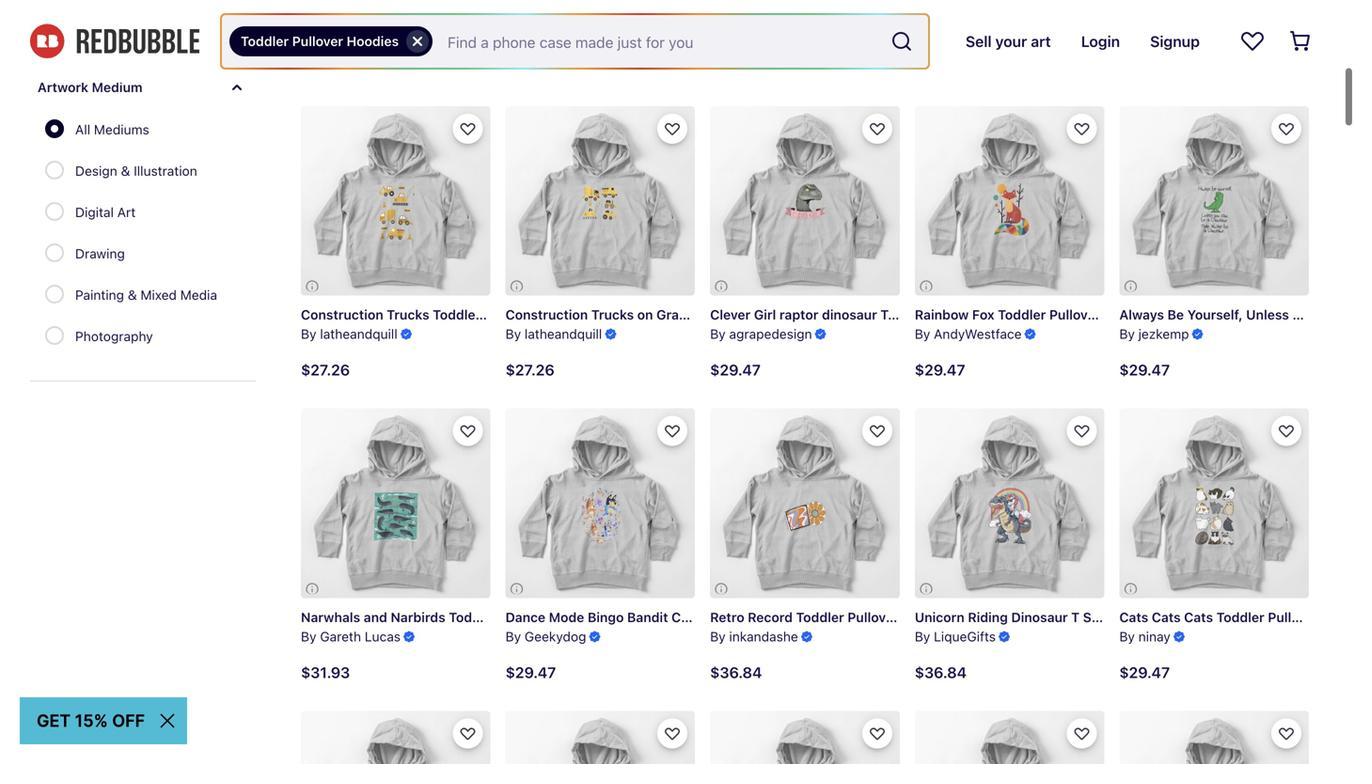 Task type: vqa. For each thing, say whether or not it's contained in the screenshot.


Task type: describe. For each thing, give the bounding box(es) containing it.
medium
[[92, 80, 143, 95]]

Toddler Pullover Hoodies field
[[222, 15, 928, 68]]

$36.84 for liquegifts
[[915, 664, 967, 682]]

by geekydog
[[506, 630, 587, 645]]

whales
[[506, 4, 552, 20]]

by for clever girl raptor dinosaur toddler pullover hoodie
[[711, 327, 726, 342]]

gray
[[657, 307, 687, 323]]

by for keep calm and live slow toddler pullover hoodie
[[915, 24, 931, 39]]

and
[[986, 4, 1012, 20]]

Search term search field
[[433, 15, 883, 68]]

by for narwhals and narbirds toddler pullover hoodie
[[301, 630, 317, 645]]

painting & mixed media
[[75, 287, 217, 303]]

ninay
[[1139, 630, 1171, 645]]

$29.47 for cats
[[1120, 664, 1171, 682]]

and
[[364, 610, 387, 625]]

ok boomer toddler pullover hoodie
[[301, 4, 525, 20]]

ok
[[301, 4, 319, 20]]

sitting
[[756, 4, 796, 20]]

hamilton
[[555, 24, 609, 39]]

narwhals and narbirds toddler pullover hoodie
[[301, 610, 600, 625]]

andywestface for rainbow fox toddler pullover hoodie
[[934, 327, 1022, 342]]

& for design
[[121, 163, 130, 179]]

record
[[748, 610, 793, 625]]

artwork medium
[[38, 80, 143, 95]]

& for painting
[[128, 287, 137, 303]]

by for whales toddler pullover hoodie
[[506, 24, 521, 39]]

by andywestface link
[[1120, 0, 1310, 91]]

$29.47 for rainbow
[[915, 361, 966, 379]]

$29.47 down by jezkemp
[[1120, 361, 1171, 379]]

by for retro record toddler pullover hoodie
[[711, 630, 726, 645]]

rainbow
[[915, 307, 969, 323]]

unicorn riding dinosaur t shirt t-rex funny unicorns party rainbow squad gifts for kids boys girls toddler pullover hoodie image
[[915, 409, 1105, 599]]

evannave
[[320, 24, 377, 39]]

retro record toddler pullover hoodie
[[711, 610, 948, 625]]

by amy hamilton
[[506, 24, 609, 39]]

by jezkemp
[[1120, 327, 1190, 342]]

liquegifts
[[934, 630, 996, 645]]

by ninay
[[1120, 630, 1171, 645]]

painting
[[75, 287, 124, 303]]

digital
[[75, 205, 114, 220]]

$27.26 for construction trucks  toddler pullover hoodie
[[301, 361, 350, 379]]

$31.93
[[301, 664, 350, 682]]

by for construction trucks on gray toddler pullover hoodie
[[506, 327, 521, 342]]

clever
[[711, 307, 751, 323]]

$29.47 for clever
[[711, 361, 761, 379]]

geekydog
[[525, 630, 587, 645]]

hoodies
[[347, 33, 399, 49]]

retro record toddler pullover hoodie image
[[711, 409, 900, 599]]

by for cats cats cats toddler pullover hood
[[1120, 630, 1136, 645]]

boomer
[[322, 4, 371, 20]]

slow
[[1044, 4, 1074, 20]]

narbirds
[[391, 610, 446, 625]]

by gareth lucas
[[301, 630, 401, 645]]

drawing
[[75, 246, 125, 262]]

girl
[[754, 307, 777, 323]]

rainbow fox toddler pullover hoodie
[[915, 307, 1149, 323]]

digital art
[[75, 205, 136, 220]]

narwhals
[[301, 610, 360, 625]]

hound sitting toddler pullover hoodie
[[711, 4, 950, 20]]

lucas
[[365, 630, 401, 645]]

keep
[[915, 4, 947, 20]]

always be yourself, unless you can be a dinosaur toddler pullover hoodie image
[[1120, 106, 1310, 296]]

inkandashe
[[730, 630, 799, 645]]

narwhals and narbirds toddler pullover hoodie image
[[301, 409, 491, 599]]

$36.84 for inkandashe
[[711, 664, 763, 682]]

$27.26 for construction trucks on gray toddler pullover hoodie
[[506, 361, 555, 379]]

by latheandquill for construction trucks on gray toddler pullover hoodie
[[506, 327, 602, 342]]

on
[[638, 307, 653, 323]]



Task type: locate. For each thing, give the bounding box(es) containing it.
2 by latheandquill from the left
[[506, 327, 602, 342]]

1 vertical spatial &
[[128, 287, 137, 303]]

2 trucks from the left
[[592, 307, 634, 323]]

0 horizontal spatial $36.84
[[711, 664, 763, 682]]

retro
[[711, 610, 745, 625]]

1 latheandquill from the left
[[320, 327, 398, 342]]

0 horizontal spatial trucks
[[387, 307, 430, 323]]

$29.47 down "by agrapedesign"
[[711, 361, 761, 379]]

pullover inside button
[[292, 33, 343, 49]]

clever girl raptor dinosaur toddler pullover hoodie
[[711, 307, 1032, 323]]

$29.47 for keep
[[915, 59, 966, 76]]

hound
[[711, 4, 752, 20]]

1 horizontal spatial trucks
[[592, 307, 634, 323]]

by latheandquill for construction trucks  toddler pullover hoodie
[[301, 327, 398, 342]]

construction trucks on gray toddler pullover hoodie image
[[506, 106, 695, 296]]

None radio
[[45, 119, 64, 138], [45, 161, 64, 180], [45, 244, 64, 262], [45, 119, 64, 138], [45, 161, 64, 180], [45, 244, 64, 262]]

1 trucks from the left
[[387, 307, 430, 323]]

0 vertical spatial &
[[121, 163, 130, 179]]

by andywestface for keep calm and live slow toddler pullover hoodie
[[915, 24, 1022, 39]]

dinosaur
[[822, 307, 878, 323]]

rainbow fox toddler pullover hoodie image
[[915, 106, 1105, 296]]

by for ok boomer toddler pullover hoodie
[[301, 24, 317, 39]]

1 horizontal spatial $27.26
[[506, 361, 555, 379]]

$36.84
[[711, 664, 763, 682], [915, 664, 967, 682]]

construction trucks  toddler pullover hoodie
[[301, 307, 584, 323]]

keep calm and live slow toddler pullover hoodie
[[915, 4, 1229, 20]]

& left the mixed
[[128, 287, 137, 303]]

by andywestface
[[915, 24, 1022, 39], [1120, 24, 1227, 39], [915, 327, 1022, 342]]

1 horizontal spatial by latheandquill
[[506, 327, 602, 342]]

illustration
[[134, 163, 197, 179]]

by
[[301, 24, 317, 39], [506, 24, 521, 39], [915, 24, 931, 39], [1120, 24, 1136, 39], [301, 327, 317, 342], [506, 327, 521, 342], [711, 327, 726, 342], [915, 327, 931, 342], [1120, 327, 1136, 342], [301, 630, 317, 645], [506, 630, 521, 645], [711, 630, 726, 645], [915, 630, 931, 645], [1120, 630, 1136, 645]]

hoodie
[[480, 4, 525, 20], [662, 4, 707, 20], [905, 4, 950, 20], [1184, 4, 1229, 20], [539, 307, 584, 323], [796, 307, 841, 323], [987, 307, 1032, 323], [1104, 307, 1149, 323], [555, 610, 600, 625], [902, 610, 948, 625]]

artwork medium button
[[30, 65, 256, 110]]

clever girl raptor dinosaur toddler pullover hoodie image
[[711, 106, 900, 296]]

andywestface for keep calm and live slow toddler pullover hoodie
[[934, 24, 1022, 39]]

trucks for on
[[592, 307, 634, 323]]

$36.84 down by inkandashe
[[711, 664, 763, 682]]

2 $27.26 from the left
[[506, 361, 555, 379]]

$29.47 for hound
[[711, 59, 761, 76]]

construction
[[301, 307, 384, 323], [506, 307, 588, 323]]

cats
[[1120, 610, 1149, 625], [1152, 610, 1181, 625], [1185, 610, 1214, 625]]

media
[[180, 287, 217, 303]]

art
[[117, 205, 136, 220]]

$27.26
[[301, 361, 350, 379], [506, 361, 555, 379]]

design
[[75, 163, 117, 179]]

&
[[121, 163, 130, 179], [128, 287, 137, 303]]

latheandquill for construction trucks on gray toddler pullover hoodie
[[525, 327, 602, 342]]

$29.47 for whales
[[506, 59, 556, 76]]

1 horizontal spatial latheandquill
[[525, 327, 602, 342]]

andywestface
[[934, 24, 1022, 39], [1139, 24, 1227, 39], [934, 327, 1022, 342]]

by for construction trucks  toddler pullover hoodie
[[301, 327, 317, 342]]

$29.47 down toddler pullover hoodies button
[[301, 59, 352, 76]]

construction trucks on gray toddler pullover hoodie
[[506, 307, 841, 323]]

2 cats from the left
[[1152, 610, 1181, 625]]

1 by latheandquill from the left
[[301, 327, 398, 342]]

mediums
[[94, 122, 149, 137]]

$36.84 down by liquegifts
[[915, 664, 967, 682]]

by evannave
[[301, 24, 377, 39]]

by liquegifts
[[915, 630, 996, 645]]

all
[[75, 122, 90, 137]]

1 horizontal spatial $36.84
[[915, 664, 967, 682]]

by latheandquill
[[301, 327, 398, 342], [506, 327, 602, 342]]

$29.47 down rainbow
[[915, 361, 966, 379]]

agrapedesign
[[730, 327, 813, 342]]

design & illustration
[[75, 163, 197, 179]]

toddler pullover hoodies button
[[230, 26, 433, 56]]

construction for construction trucks  toddler pullover hoodie
[[301, 307, 384, 323]]

1 $36.84 from the left
[[711, 664, 763, 682]]

cats cats cats toddler pullover hood
[[1120, 610, 1355, 625]]

pullover
[[426, 4, 477, 20], [607, 4, 658, 20], [851, 4, 902, 20], [1129, 4, 1180, 20], [292, 33, 343, 49], [484, 307, 536, 323], [741, 307, 793, 323], [932, 307, 984, 323], [1050, 307, 1101, 323], [500, 610, 552, 625], [848, 610, 899, 625], [1269, 610, 1320, 625]]

artwork
[[38, 80, 88, 95]]

fox
[[973, 307, 995, 323]]

0 horizontal spatial by latheandquill
[[301, 327, 398, 342]]

latheandquill for construction trucks  toddler pullover hoodie
[[320, 327, 398, 342]]

$29.47 down hound
[[711, 59, 761, 76]]

redbubble logo image
[[30, 24, 199, 59]]

construction for construction trucks on gray toddler pullover hoodie
[[506, 307, 588, 323]]

by for rainbow fox toddler pullover hoodie
[[915, 327, 931, 342]]

latheandquill
[[320, 327, 398, 342], [525, 327, 602, 342]]

calm
[[950, 4, 983, 20]]

0 horizontal spatial $27.26
[[301, 361, 350, 379]]

$29.47
[[301, 59, 352, 76], [506, 59, 556, 76], [711, 59, 761, 76], [915, 59, 966, 76], [711, 361, 761, 379], [915, 361, 966, 379], [1120, 361, 1171, 379], [506, 664, 556, 682], [1120, 664, 1171, 682]]

amy
[[525, 24, 552, 39]]

mixed
[[141, 287, 177, 303]]

cats cats cats toddler pullover hoodie image
[[1120, 409, 1310, 599]]

2 latheandquill from the left
[[525, 327, 602, 342]]

by andywestface for rainbow fox toddler pullover hoodie
[[915, 327, 1022, 342]]

1 cats from the left
[[1120, 610, 1149, 625]]

0 horizontal spatial cats
[[1120, 610, 1149, 625]]

1 horizontal spatial cats
[[1152, 610, 1181, 625]]

2 construction from the left
[[506, 307, 588, 323]]

raptor
[[780, 307, 819, 323]]

1 $27.26 from the left
[[301, 361, 350, 379]]

$29.47 down amy
[[506, 59, 556, 76]]

None radio
[[45, 202, 64, 221], [45, 285, 64, 304], [45, 326, 64, 345], [45, 202, 64, 221], [45, 285, 64, 304], [45, 326, 64, 345]]

by inkandashe
[[711, 630, 799, 645]]

$29.47 for ok
[[301, 59, 352, 76]]

toddler
[[374, 4, 422, 20], [556, 4, 604, 20], [799, 4, 848, 20], [1078, 4, 1126, 20], [241, 33, 289, 49], [433, 307, 481, 323], [690, 307, 738, 323], [881, 307, 929, 323], [998, 307, 1047, 323], [449, 610, 497, 625], [797, 610, 845, 625], [1217, 610, 1265, 625]]

2 horizontal spatial cats
[[1185, 610, 1214, 625]]

by agrapedesign
[[711, 327, 813, 342]]

live
[[1015, 4, 1041, 20]]

construction trucks  toddler pullover hoodie image
[[301, 106, 491, 296]]

photography
[[75, 329, 153, 344]]

2 $36.84 from the left
[[915, 664, 967, 682]]

0 horizontal spatial construction
[[301, 307, 384, 323]]

trucks for toddler
[[387, 307, 430, 323]]

hood
[[1323, 610, 1355, 625]]

$29.47 down 'by geekydog'
[[506, 664, 556, 682]]

& right design
[[121, 163, 130, 179]]

toddler inside toddler pullover hoodies button
[[241, 33, 289, 49]]

$29.47 down keep at the top
[[915, 59, 966, 76]]

1 horizontal spatial construction
[[506, 307, 588, 323]]

1 construction from the left
[[301, 307, 384, 323]]

0 horizontal spatial latheandquill
[[320, 327, 398, 342]]

jezkemp
[[1139, 327, 1190, 342]]

whales toddler pullover hoodie
[[506, 4, 707, 20]]

trucks
[[387, 307, 430, 323], [592, 307, 634, 323]]

dance mode bingo bandit chilli heeler toddler pullover hoodie image
[[506, 409, 695, 599]]

$29.47 down by ninay
[[1120, 664, 1171, 682]]

gareth
[[320, 630, 361, 645]]

3 cats from the left
[[1185, 610, 1214, 625]]

all mediums
[[75, 122, 149, 137]]

toddler pullover hoodies
[[241, 33, 399, 49]]

artwork medium option group
[[45, 110, 229, 358]]



